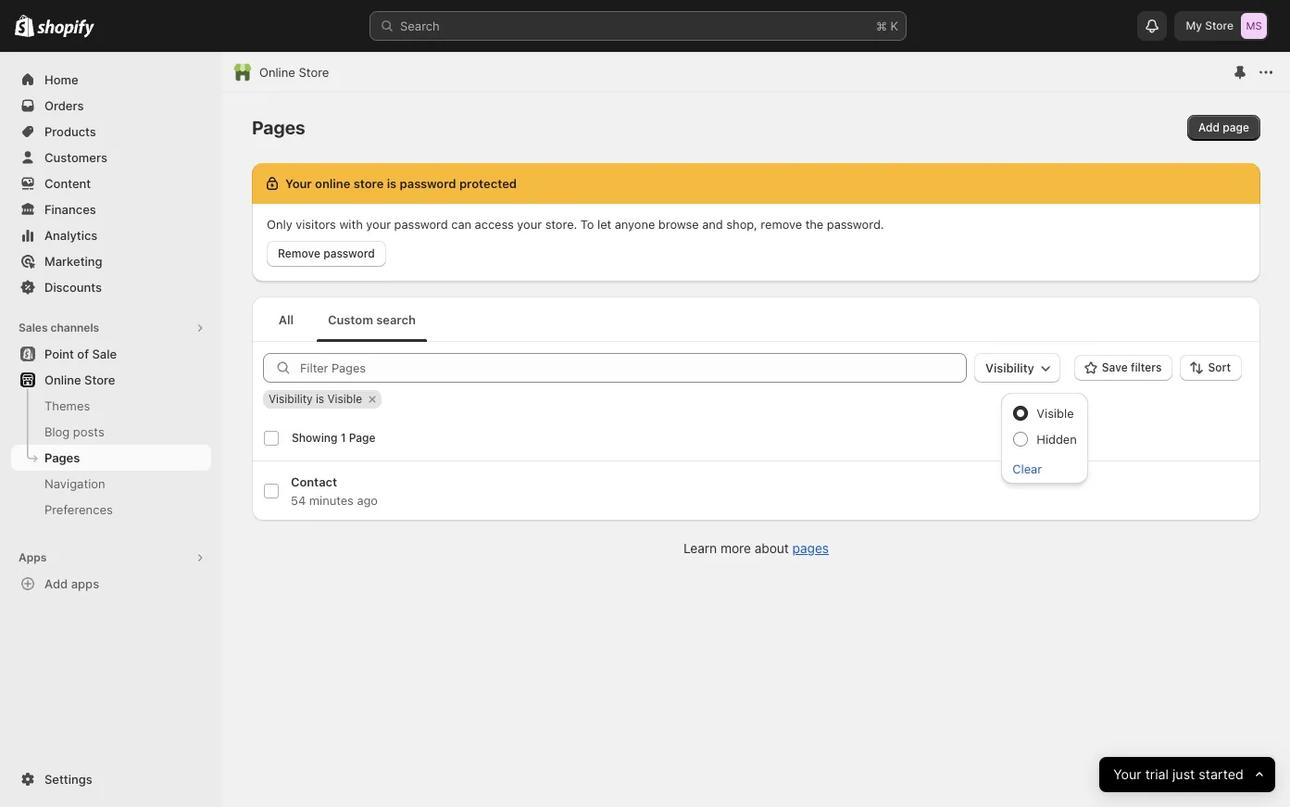 Task type: locate. For each thing, give the bounding box(es) containing it.
blog posts
[[44, 424, 104, 439]]

search
[[400, 19, 440, 33]]

products link
[[11, 119, 211, 145]]

orders
[[44, 98, 84, 113]]

posts
[[73, 424, 104, 439]]

online
[[259, 65, 295, 80], [44, 373, 81, 387]]

2 vertical spatial store
[[84, 373, 115, 387]]

1 horizontal spatial online store link
[[259, 63, 329, 82]]

store right online store icon
[[299, 65, 329, 80]]

0 vertical spatial online store link
[[259, 63, 329, 82]]

your
[[1114, 766, 1142, 783]]

sale
[[92, 347, 117, 361]]

2 horizontal spatial store
[[1206, 19, 1234, 32]]

online store link down sale
[[11, 367, 211, 393]]

store
[[1206, 19, 1234, 32], [299, 65, 329, 80], [84, 373, 115, 387]]

finances link
[[11, 196, 211, 222]]

0 vertical spatial online
[[259, 65, 295, 80]]

1 vertical spatial online store link
[[11, 367, 211, 393]]

online store right online store icon
[[259, 65, 329, 80]]

home link
[[11, 67, 211, 93]]

discounts link
[[11, 274, 211, 300]]

1 vertical spatial online
[[44, 373, 81, 387]]

1 vertical spatial store
[[299, 65, 329, 80]]

online store link
[[259, 63, 329, 82], [11, 367, 211, 393]]

0 horizontal spatial online store link
[[11, 367, 211, 393]]

online store down point of sale
[[44, 373, 115, 387]]

your trial just started button
[[1100, 757, 1276, 792]]

point of sale link
[[11, 341, 211, 367]]

point
[[44, 347, 74, 361]]

just
[[1173, 766, 1196, 783]]

store right my
[[1206, 19, 1234, 32]]

orders link
[[11, 93, 211, 119]]

0 vertical spatial store
[[1206, 19, 1234, 32]]

apps
[[71, 576, 99, 591]]

content link
[[11, 171, 211, 196]]

analytics
[[44, 228, 98, 243]]

analytics link
[[11, 222, 211, 248]]

trial
[[1146, 766, 1169, 783]]

products
[[44, 124, 96, 139]]

online store
[[259, 65, 329, 80], [44, 373, 115, 387]]

point of sale button
[[0, 341, 222, 367]]

⌘ k
[[877, 19, 899, 33]]

themes link
[[11, 393, 211, 419]]

online store link right online store icon
[[259, 63, 329, 82]]

online down point
[[44, 373, 81, 387]]

online right online store icon
[[259, 65, 295, 80]]

0 horizontal spatial online store
[[44, 373, 115, 387]]

0 horizontal spatial online
[[44, 373, 81, 387]]

1 horizontal spatial online store
[[259, 65, 329, 80]]

store down sale
[[84, 373, 115, 387]]

0 horizontal spatial store
[[84, 373, 115, 387]]

settings
[[44, 772, 92, 787]]

channels
[[50, 321, 99, 335]]

k
[[891, 19, 899, 33]]



Task type: vqa. For each thing, say whether or not it's contained in the screenshot.
tab list
no



Task type: describe. For each thing, give the bounding box(es) containing it.
preferences
[[44, 502, 113, 517]]

customers link
[[11, 145, 211, 171]]

preferences link
[[11, 497, 211, 523]]

sales
[[19, 321, 48, 335]]

blog
[[44, 424, 70, 439]]

sales channels
[[19, 321, 99, 335]]

customers
[[44, 150, 107, 165]]

settings link
[[11, 766, 211, 792]]

1 vertical spatial online store
[[44, 373, 115, 387]]

navigation link
[[11, 471, 211, 497]]

home
[[44, 72, 78, 87]]

my store image
[[1242, 13, 1268, 39]]

shopify image
[[15, 15, 35, 37]]

your trial just started
[[1114, 766, 1244, 783]]

finances
[[44, 202, 96, 217]]

themes
[[44, 398, 90, 413]]

blog posts link
[[11, 419, 211, 445]]

started
[[1199, 766, 1244, 783]]

online store image
[[234, 63, 252, 82]]

1 horizontal spatial online
[[259, 65, 295, 80]]

navigation
[[44, 476, 105, 491]]

my store
[[1187, 19, 1234, 32]]

point of sale
[[44, 347, 117, 361]]

add apps
[[44, 576, 99, 591]]

0 vertical spatial online store
[[259, 65, 329, 80]]

add apps button
[[11, 571, 211, 597]]

⌘
[[877, 19, 888, 33]]

apps button
[[11, 545, 211, 571]]

marketing
[[44, 254, 102, 269]]

pages
[[44, 450, 80, 465]]

discounts
[[44, 280, 102, 295]]

pages link
[[11, 445, 211, 471]]

apps
[[19, 550, 47, 564]]

of
[[77, 347, 89, 361]]

add
[[44, 576, 68, 591]]

marketing link
[[11, 248, 211, 274]]

sales channels button
[[11, 315, 211, 341]]

my
[[1187, 19, 1203, 32]]

1 horizontal spatial store
[[299, 65, 329, 80]]

content
[[44, 176, 91, 191]]

shopify image
[[37, 19, 95, 38]]



